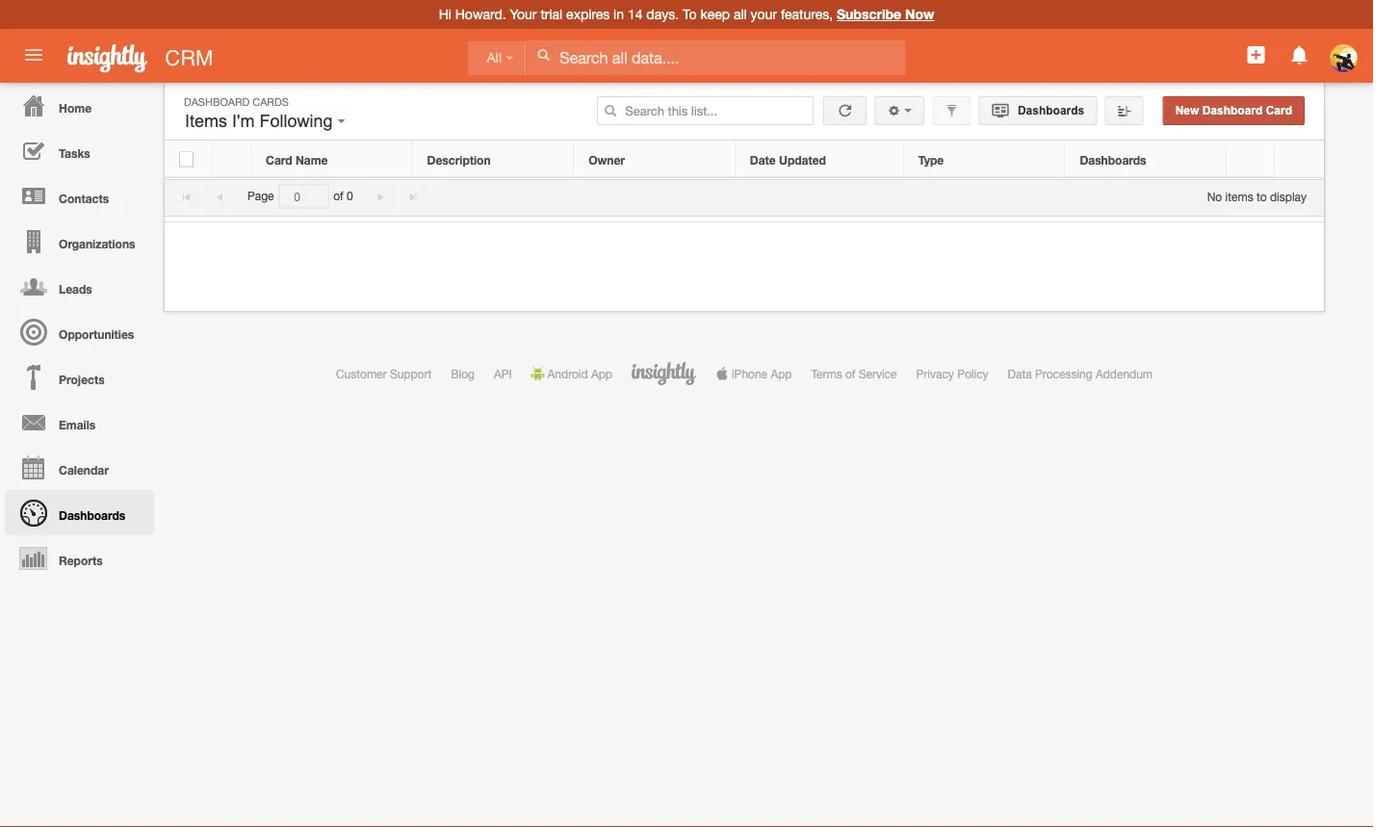 Task type: locate. For each thing, give the bounding box(es) containing it.
of left 0
[[333, 190, 343, 203]]

your
[[510, 6, 537, 22]]

0 horizontal spatial dashboards link
[[5, 490, 154, 536]]

search image
[[604, 104, 618, 118]]

dashboards
[[1015, 104, 1085, 117], [1080, 153, 1147, 167], [59, 509, 125, 522]]

0 vertical spatial card
[[1266, 104, 1293, 117]]

updated
[[779, 153, 826, 167]]

emails link
[[5, 400, 154, 445]]

days.
[[647, 6, 679, 22]]

processing
[[1036, 367, 1093, 381]]

tasks
[[59, 146, 90, 160]]

1 app from the left
[[591, 367, 613, 381]]

dashboards up reports "link"
[[59, 509, 125, 522]]

0 vertical spatial dashboards link
[[979, 96, 1097, 125]]

row
[[165, 142, 1324, 178]]

0 horizontal spatial of
[[333, 190, 343, 203]]

items i'm following
[[185, 111, 338, 131]]

None checkbox
[[179, 152, 194, 167]]

2 app from the left
[[771, 367, 792, 381]]

app
[[591, 367, 613, 381], [771, 367, 792, 381]]

new
[[1176, 104, 1200, 117]]

projects
[[59, 373, 105, 386]]

android app
[[548, 367, 613, 381]]

1 horizontal spatial of
[[846, 367, 856, 381]]

all
[[487, 50, 502, 65]]

new dashboard card link
[[1163, 96, 1305, 125]]

iphone app link
[[716, 367, 792, 381]]

expires
[[567, 6, 610, 22]]

card down notifications icon
[[1266, 104, 1293, 117]]

of right 'terms'
[[846, 367, 856, 381]]

display
[[1271, 190, 1307, 203]]

api
[[494, 367, 512, 381]]

dashboard
[[184, 95, 250, 108], [1203, 104, 1263, 117]]

0 horizontal spatial app
[[591, 367, 613, 381]]

home
[[59, 101, 92, 115]]

1 vertical spatial card
[[266, 153, 292, 167]]

of
[[333, 190, 343, 203], [846, 367, 856, 381]]

dashboard up 'items'
[[184, 95, 250, 108]]

reports link
[[5, 536, 154, 581]]

features,
[[781, 6, 833, 22]]

all
[[734, 6, 747, 22]]

items
[[185, 111, 227, 131]]

policy
[[958, 367, 989, 381]]

emails
[[59, 418, 96, 432]]

reports
[[59, 554, 103, 567]]

api link
[[494, 367, 512, 381]]

items i'm following button
[[180, 107, 350, 136]]

customer support link
[[336, 367, 432, 381]]

no items to display
[[1208, 190, 1307, 203]]

dashboard cards
[[184, 95, 289, 108]]

card left name
[[266, 153, 292, 167]]

dashboard right new
[[1203, 104, 1263, 117]]

dashboards link
[[979, 96, 1097, 125], [5, 490, 154, 536]]

card
[[1266, 104, 1293, 117], [266, 153, 292, 167]]

0
[[347, 190, 353, 203]]

now
[[906, 6, 935, 22]]

dashboards down show sidebar image
[[1080, 153, 1147, 167]]

0 vertical spatial dashboards
[[1015, 104, 1085, 117]]

none checkbox inside row
[[179, 152, 194, 167]]

type
[[919, 153, 944, 167]]

tasks link
[[5, 128, 154, 173]]

2 vertical spatial dashboards
[[59, 509, 125, 522]]

organizations link
[[5, 219, 154, 264]]

items
[[1226, 190, 1254, 203]]

dashboards link right show list view filters icon
[[979, 96, 1097, 125]]

customer
[[336, 367, 387, 381]]

1 vertical spatial of
[[846, 367, 856, 381]]

contacts link
[[5, 173, 154, 219]]

white image
[[537, 48, 550, 62]]

projects link
[[5, 354, 154, 400]]

calendar link
[[5, 445, 154, 490]]

subscribe
[[837, 6, 902, 22]]

hi howard. your trial expires in 14 days. to keep all your features, subscribe now
[[439, 6, 935, 22]]

terms
[[811, 367, 843, 381]]

app right android
[[591, 367, 613, 381]]

leads
[[59, 282, 92, 296]]

dashboards left show sidebar image
[[1015, 104, 1085, 117]]

app for iphone app
[[771, 367, 792, 381]]

trial
[[541, 6, 563, 22]]

no
[[1208, 190, 1223, 203]]

android app link
[[531, 367, 613, 381]]

howard.
[[455, 6, 506, 22]]

notifications image
[[1289, 43, 1312, 66]]

iphone app
[[732, 367, 792, 381]]

all link
[[468, 41, 526, 76]]

dashboards link down calendar
[[5, 490, 154, 536]]

data
[[1008, 367, 1032, 381]]

date updated
[[750, 153, 826, 167]]

navigation containing home
[[0, 83, 154, 581]]

1 horizontal spatial app
[[771, 367, 792, 381]]

navigation
[[0, 83, 154, 581]]

keep
[[701, 6, 730, 22]]

data processing addendum
[[1008, 367, 1153, 381]]

app right iphone
[[771, 367, 792, 381]]



Task type: describe. For each thing, give the bounding box(es) containing it.
crm
[[165, 45, 213, 70]]

subscribe now link
[[837, 6, 935, 22]]

opportunities
[[59, 328, 134, 341]]

app for android app
[[591, 367, 613, 381]]

owner
[[589, 153, 625, 167]]

blog
[[451, 367, 475, 381]]

organizations
[[59, 237, 135, 250]]

page
[[248, 190, 274, 203]]

Search this list... text field
[[597, 96, 814, 125]]

leads link
[[5, 264, 154, 309]]

show list view filters image
[[945, 104, 959, 118]]

14
[[628, 6, 643, 22]]

row containing card name
[[165, 142, 1324, 178]]

1 horizontal spatial card
[[1266, 104, 1293, 117]]

name
[[296, 153, 328, 167]]

calendar
[[59, 463, 109, 477]]

customer support
[[336, 367, 432, 381]]

1 horizontal spatial dashboard
[[1203, 104, 1263, 117]]

0 vertical spatial of
[[333, 190, 343, 203]]

support
[[390, 367, 432, 381]]

blog link
[[451, 367, 475, 381]]

cog image
[[888, 104, 901, 118]]

following
[[260, 111, 333, 131]]

home link
[[5, 83, 154, 128]]

contacts
[[59, 192, 109, 205]]

i'm
[[232, 111, 255, 131]]

privacy policy
[[917, 367, 989, 381]]

hi
[[439, 6, 452, 22]]

your
[[751, 6, 777, 22]]

android
[[548, 367, 588, 381]]

0 horizontal spatial card
[[266, 153, 292, 167]]

show sidebar image
[[1118, 104, 1132, 118]]

in
[[614, 6, 624, 22]]

description
[[427, 153, 491, 167]]

new dashboard card
[[1176, 104, 1293, 117]]

privacy policy link
[[917, 367, 989, 381]]

1 vertical spatial dashboards link
[[5, 490, 154, 536]]

iphone
[[732, 367, 768, 381]]

1 vertical spatial dashboards
[[1080, 153, 1147, 167]]

Search all data.... text field
[[526, 40, 906, 75]]

date
[[750, 153, 776, 167]]

to
[[683, 6, 697, 22]]

of 0
[[333, 190, 353, 203]]

refresh list image
[[836, 104, 855, 117]]

card name
[[266, 153, 328, 167]]

data processing addendum link
[[1008, 367, 1153, 381]]

opportunities link
[[5, 309, 154, 354]]

0 horizontal spatial dashboard
[[184, 95, 250, 108]]

privacy
[[917, 367, 954, 381]]

terms of service link
[[811, 367, 897, 381]]

1 horizontal spatial dashboards link
[[979, 96, 1097, 125]]

addendum
[[1096, 367, 1153, 381]]

terms of service
[[811, 367, 897, 381]]

service
[[859, 367, 897, 381]]

to
[[1257, 190, 1267, 203]]

cards
[[253, 95, 289, 108]]



Task type: vqa. For each thing, say whether or not it's contained in the screenshot.
5 to the left
no



